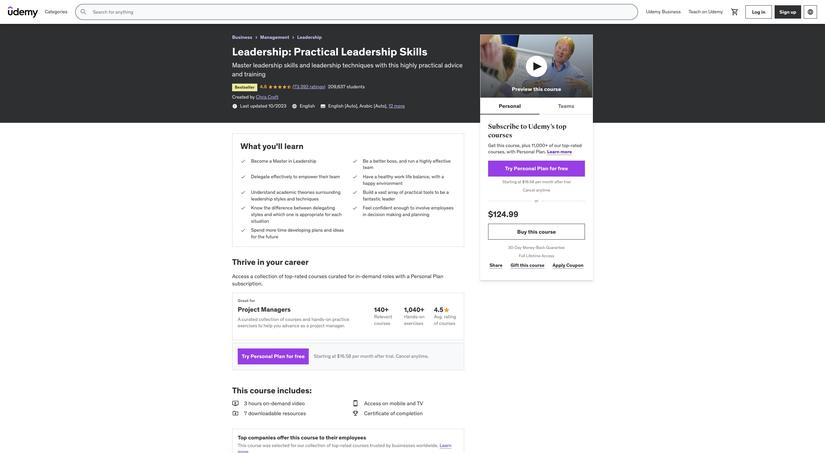 Task type: describe. For each thing, give the bounding box(es) containing it.
small image for 7
[[232, 410, 239, 417]]

1 horizontal spatial (73,392
[[293, 84, 309, 90]]

more inside learn more
[[238, 449, 249, 453]]

the inside know the difference between delegating styles and which one is appropriate for each situation
[[264, 205, 271, 211]]

categories button
[[41, 4, 71, 20]]

2 udemy from the left
[[709, 9, 724, 15]]

try for try personal plan for free link in the thrive in your career element
[[242, 353, 250, 360]]

english for english [auto], arabic [auto] , 12 more
[[329, 103, 344, 109]]

share
[[490, 262, 503, 268]]

chris
[[256, 94, 267, 100]]

closed captions image
[[321, 104, 326, 109]]

practical for leadership: practical leadership skills master leadership skills and leadership techniques with this highly practical advice and training
[[294, 45, 339, 58]]

a right have
[[375, 174, 377, 180]]

and inside the feel confident enough to involve employees in decision making and planning
[[403, 211, 411, 217]]

worldwide.
[[417, 442, 439, 448]]

xsmall image for understand
[[241, 189, 246, 196]]

on inside 'great for project managers a curated collection of courses and hands-on practice exercises to help you advance as a project manager.'
[[326, 316, 332, 322]]

top- inside the "access a collection of top-rated courses curated for in-demand roles with a personal plan subscription."
[[285, 273, 295, 280]]

styles for know
[[251, 211, 263, 217]]

xsmall image for build
[[353, 189, 358, 196]]

this inside 'get this course, plus 11,000+ of our top-rated courses, with personal plan.'
[[497, 142, 505, 148]]

12
[[389, 103, 394, 109]]

try personal plan for free link inside thrive in your career element
[[238, 349, 309, 364]]

project
[[238, 306, 260, 313]]

with inside 'leadership: practical leadership skills master leadership skills and leadership techniques with this highly practical advice and training'
[[375, 61, 387, 69]]

1 horizontal spatial (73,392 ratings)
[[293, 84, 326, 90]]

month for trial.
[[361, 353, 374, 359]]

environment
[[377, 180, 403, 186]]

1 vertical spatial demand
[[272, 400, 291, 407]]

have
[[363, 174, 374, 180]]

of inside the "access a collection of top-rated courses curated for in-demand roles with a personal plan subscription."
[[279, 273, 284, 280]]

better
[[374, 158, 386, 164]]

effective
[[433, 158, 451, 164]]

top- inside 'get this course, plus 11,000+ of our top-rated courses, with personal plan.'
[[563, 142, 572, 148]]

0 vertical spatial 209,637
[[83, 11, 101, 17]]

money-
[[523, 245, 537, 250]]

more right 12
[[395, 103, 405, 109]]

team inside be a better boss, and run a highly effective team
[[363, 164, 374, 170]]

with inside 'get this course, plus 11,000+ of our top-rated courses, with personal plan.'
[[507, 149, 516, 155]]

1 vertical spatial business
[[232, 34, 252, 40]]

project
[[310, 323, 325, 329]]

decision
[[368, 211, 385, 217]]

in inside the feel confident enough to involve employees in decision making and planning
[[363, 211, 367, 217]]

and inside 'great for project managers a curated collection of courses and hands-on practice exercises to help you advance as a project manager.'
[[303, 316, 311, 322]]

1 horizontal spatial 4.6
[[260, 84, 267, 90]]

cancel for anytime.
[[396, 353, 410, 359]]

spend
[[251, 227, 265, 233]]

confident
[[373, 205, 393, 211]]

appropriate
[[300, 211, 324, 217]]

teach
[[689, 9, 702, 15]]

0 vertical spatial their
[[319, 174, 329, 180]]

course right offer on the bottom left
[[301, 434, 318, 441]]

to inside subscribe to udemy's top courses
[[521, 123, 528, 131]]

leadership: practical leadership skills master leadership skills and leadership techniques with this highly practical advice and training
[[232, 45, 463, 78]]

leadership inside understand academic theories surrounding leadership styles and techniques
[[251, 196, 273, 202]]

in down learn
[[289, 158, 292, 164]]

a right 'be'
[[447, 189, 449, 195]]

0 horizontal spatial (73,392
[[48, 11, 64, 17]]

of down access on mobile and tv
[[391, 410, 395, 417]]

access for access on mobile and tv
[[365, 400, 381, 407]]

a right run
[[416, 158, 419, 164]]

this for this course was selected for our collection of top-rated courses trusted by businesses worldwide.
[[238, 442, 247, 448]]

future
[[266, 234, 279, 240]]

situation
[[251, 218, 269, 224]]

choose a language image
[[808, 9, 815, 15]]

0 horizontal spatial ratings)
[[65, 11, 81, 17]]

of inside 'great for project managers a curated collection of courses and hands-on practice exercises to help you advance as a project manager.'
[[280, 316, 284, 322]]

and right the skills
[[300, 61, 310, 69]]

more inside spend more time developing plans and ideas for the future
[[266, 227, 277, 233]]

7
[[244, 410, 247, 417]]

in left your
[[258, 257, 265, 267]]

preview this course
[[512, 86, 562, 92]]

exercises inside "1,040+ hands-on exercises"
[[404, 320, 424, 326]]

on left mobile
[[383, 400, 389, 407]]

time
[[278, 227, 287, 233]]

and left training
[[232, 70, 243, 78]]

0 horizontal spatial 209,637 students
[[83, 11, 120, 17]]

$16.58 for starting at $16.58 per month after trial. cancel anytime.
[[337, 353, 352, 359]]

course inside button
[[545, 86, 562, 92]]

[auto]
[[374, 103, 387, 109]]

plan inside the "access a collection of top-rated courses curated for in-demand roles with a personal plan subscription."
[[433, 273, 444, 280]]

for inside spend more time developing plans and ideas for the future
[[251, 234, 257, 240]]

training
[[244, 70, 266, 78]]

have a healthy work life balance, with a happy environment
[[363, 174, 444, 186]]

exercises inside 'great for project managers a curated collection of courses and hands-on practice exercises to help you advance as a project manager.'
[[238, 323, 257, 329]]

1 vertical spatial ratings)
[[310, 84, 326, 90]]

small image inside thrive in your career element
[[444, 307, 450, 313]]

last
[[240, 103, 249, 109]]

teams button
[[540, 98, 594, 114]]

a up 'be'
[[442, 174, 444, 180]]

xsmall image for know
[[241, 205, 246, 211]]

for down top companies offer this course to their employees
[[291, 442, 297, 448]]

tv
[[417, 400, 424, 407]]

courses inside the 140+ relevant courses
[[374, 320, 391, 326]]

3 hours on-demand video
[[244, 400, 305, 407]]

xsmall image for have
[[353, 174, 358, 180]]

this inside $124.99 buy this course
[[529, 228, 538, 235]]

master inside 'leadership: practical leadership skills master leadership skills and leadership techniques with this highly practical advice and training'
[[232, 61, 252, 69]]

xsmall image for delegate
[[241, 174, 246, 180]]

and inside spend more time developing plans and ideas for the future
[[324, 227, 332, 233]]

highly inside 'leadership: practical leadership skills master leadership skills and leadership techniques with this highly practical advice and training'
[[401, 61, 418, 69]]

you
[[274, 323, 281, 329]]

personal button
[[481, 98, 540, 114]]

project managers link
[[238, 306, 291, 313]]

work
[[395, 174, 405, 180]]

learn
[[285, 141, 304, 151]]

great for project managers a curated collection of courses and hands-on practice exercises to help you advance as a project manager.
[[238, 298, 350, 329]]

2 vertical spatial rated
[[341, 442, 352, 448]]

udemy business
[[647, 9, 681, 15]]

your
[[266, 257, 283, 267]]

highly inside be a better boss, and run a highly effective team
[[420, 158, 432, 164]]

7 downloadable resources
[[244, 410, 306, 417]]

this course was selected for our collection of top-rated courses trusted by businesses worldwide.
[[238, 442, 439, 448]]

practical for leadership: practical leadership skills
[[36, 3, 59, 10]]

certificate of completion
[[365, 410, 423, 417]]

delegating
[[313, 205, 335, 211]]

this inside 'leadership: practical leadership skills master leadership skills and leadership techniques with this highly practical advice and training'
[[389, 61, 399, 69]]

a right be on the top left of the page
[[370, 158, 373, 164]]

which
[[273, 211, 285, 217]]

month for trial
[[543, 179, 554, 184]]

for inside know the difference between delegating styles and which one is appropriate for each situation
[[325, 211, 331, 217]]

roles
[[383, 273, 395, 280]]

learn more for top companies offer this course to their employees
[[238, 442, 452, 453]]

know
[[251, 205, 263, 211]]

1 horizontal spatial 209,637 students
[[328, 84, 365, 90]]

course inside 'link'
[[530, 262, 545, 268]]

updated
[[250, 103, 268, 109]]

hands-
[[312, 316, 326, 322]]

hours
[[249, 400, 262, 407]]

3
[[244, 400, 247, 407]]

[auto], arabic
[[345, 103, 373, 109]]

what
[[241, 141, 261, 151]]

course down the companies
[[248, 442, 262, 448]]

the inside spend more time developing plans and ideas for the future
[[258, 234, 265, 240]]

0 vertical spatial students
[[102, 11, 120, 17]]

Search for anything text field
[[92, 6, 631, 18]]

and left the tv
[[407, 400, 416, 407]]

rated inside 'get this course, plus 11,000+ of our top-rated courses, with personal plan.'
[[572, 142, 582, 148]]

fantastic
[[363, 196, 381, 202]]

apply
[[553, 262, 566, 268]]

of inside 'build a vast array of practical tools to be a fantastic leader'
[[400, 189, 404, 195]]

of inside avg. rating of courses
[[434, 320, 439, 326]]

starting at $16.58 per month after trial cancel anytime
[[503, 179, 571, 192]]

mobile
[[390, 400, 406, 407]]

leadership: for leadership: practical leadership skills
[[5, 3, 35, 10]]

1 horizontal spatial try personal plan for free link
[[489, 161, 586, 177]]

downloadable
[[249, 410, 282, 417]]

1 vertical spatial their
[[326, 434, 338, 441]]

xsmall image right business link
[[254, 35, 259, 40]]

xsmall image for feel
[[353, 205, 358, 211]]

this inside button
[[534, 86, 543, 92]]

11,000+
[[532, 142, 549, 148]]

2 horizontal spatial plan
[[538, 165, 549, 172]]

course,
[[506, 142, 521, 148]]

on right teach
[[703, 9, 708, 15]]

be a better boss, and run a highly effective team
[[363, 158, 451, 170]]

share button
[[489, 259, 504, 272]]

you'll
[[263, 141, 283, 151]]

to inside 'great for project managers a curated collection of courses and hands-on practice exercises to help you advance as a project manager.'
[[258, 323, 263, 329]]

delegate
[[251, 174, 270, 180]]

theories
[[298, 189, 315, 195]]

more right plan.
[[561, 149, 573, 155]]

xsmall image left leadership link
[[291, 35, 296, 40]]

build
[[363, 189, 374, 195]]

0 vertical spatial by
[[250, 94, 255, 100]]

leadership up training
[[253, 61, 283, 69]]

techniques inside 'leadership: practical leadership skills master leadership skills and leadership techniques with this highly practical advice and training'
[[343, 61, 374, 69]]

build a vast array of practical tools to be a fantastic leader
[[363, 189, 449, 202]]

completion
[[397, 410, 423, 417]]

coupon
[[567, 262, 584, 268]]

course up "on-"
[[250, 385, 276, 396]]

this for this course includes:
[[232, 385, 248, 396]]

in right log
[[762, 9, 766, 15]]

0 horizontal spatial 4.6
[[33, 11, 40, 17]]

management
[[260, 34, 290, 40]]

leadership down leadership link
[[312, 61, 341, 69]]

be
[[440, 189, 446, 195]]

anytime
[[537, 187, 551, 192]]

submit search image
[[80, 8, 88, 16]]

balance,
[[414, 174, 431, 180]]

at for starting at $16.58 per month after trial cancel anytime
[[518, 179, 522, 184]]

management link
[[260, 33, 290, 41]]

thrive
[[232, 257, 256, 267]]

0 horizontal spatial (73,392 ratings)
[[48, 11, 81, 17]]

0 horizontal spatial bestseller
[[8, 12, 28, 17]]

array
[[388, 189, 399, 195]]

be
[[363, 158, 369, 164]]

buy this course button
[[489, 224, 586, 240]]

for up anytime
[[550, 165, 557, 172]]

and inside be a better boss, and run a highly effective team
[[399, 158, 407, 164]]

personal down help
[[251, 353, 273, 360]]

course inside $124.99 buy this course
[[539, 228, 557, 235]]

small image for certificate
[[353, 410, 359, 417]]

skills for leadership: practical leadership skills master leadership skills and leadership techniques with this highly practical advice and training
[[400, 45, 428, 58]]

for down advance on the left
[[287, 353, 294, 360]]

a left vast
[[375, 189, 377, 195]]

1 horizontal spatial 209,637
[[328, 84, 346, 90]]

a up subscription.
[[251, 273, 253, 280]]

4.5
[[434, 306, 444, 314]]

guarantee
[[547, 245, 565, 250]]

learn more for subscribe to udemy's top courses
[[548, 149, 573, 155]]

last updated 10/2023
[[240, 103, 287, 109]]



Task type: vqa. For each thing, say whether or not it's contained in the screenshot.
Learn related to Top companies offer this course to their employees
yes



Task type: locate. For each thing, give the bounding box(es) containing it.
more
[[395, 103, 405, 109], [561, 149, 573, 155], [266, 227, 277, 233], [238, 449, 249, 453]]

1 vertical spatial cancel
[[396, 353, 410, 359]]

collection down the thrive in your career
[[255, 273, 278, 280]]

0 horizontal spatial our
[[298, 442, 305, 448]]

team down be on the top left of the page
[[363, 164, 374, 170]]

personal up starting at $16.58 per month after trial cancel anytime
[[514, 165, 537, 172]]

1 vertical spatial techniques
[[296, 196, 319, 202]]

0 vertical spatial team
[[363, 164, 374, 170]]

1 vertical spatial this
[[238, 442, 247, 448]]

try for rightmost try personal plan for free link
[[506, 165, 513, 172]]

collection
[[255, 273, 278, 280], [259, 316, 279, 322], [306, 442, 326, 448]]

0 vertical spatial try
[[506, 165, 513, 172]]

1 horizontal spatial per
[[536, 179, 542, 184]]

at for starting at $16.58 per month after trial. cancel anytime.
[[332, 353, 336, 359]]

1 udemy from the left
[[647, 9, 661, 15]]

personal
[[499, 102, 521, 109], [517, 149, 535, 155], [514, 165, 537, 172], [411, 273, 432, 280], [251, 353, 273, 360]]

skills for leadership: practical leadership skills
[[89, 3, 103, 10]]

udemy business link
[[643, 4, 685, 20]]

$16.58 for starting at $16.58 per month after trial cancel anytime
[[523, 179, 535, 184]]

practical inside 'leadership: practical leadership skills master leadership skills and leadership techniques with this highly practical advice and training'
[[294, 45, 339, 58]]

with inside the have a healthy work life balance, with a happy environment
[[432, 174, 441, 180]]

per inside thrive in your career element
[[353, 353, 359, 359]]

to inside 'build a vast array of practical tools to be a fantastic leader'
[[435, 189, 439, 195]]

starting for starting at $16.58 per month after trial cancel anytime
[[503, 179, 517, 184]]

1 vertical spatial highly
[[420, 158, 432, 164]]

after for trial
[[555, 179, 564, 184]]

1 vertical spatial per
[[353, 353, 359, 359]]

xsmall image for last
[[232, 104, 238, 109]]

a
[[238, 316, 241, 322]]

1 vertical spatial our
[[298, 442, 305, 448]]

for down delegating
[[325, 211, 331, 217]]

try personal plan for free
[[506, 165, 569, 172], [242, 353, 305, 360]]

up
[[792, 9, 797, 15]]

team up surrounding
[[330, 174, 340, 180]]

0 horizontal spatial try
[[242, 353, 250, 360]]

2 english from the left
[[329, 103, 344, 109]]

thrive in your career element
[[232, 257, 465, 370]]

month up anytime
[[543, 179, 554, 184]]

1,040+ hands-on exercises
[[404, 306, 425, 326]]

course language image
[[292, 104, 297, 109]]

0 vertical spatial demand
[[362, 273, 382, 280]]

collection up help
[[259, 316, 279, 322]]

0 horizontal spatial try personal plan for free link
[[238, 349, 309, 364]]

happy
[[363, 180, 376, 186]]

between
[[294, 205, 312, 211]]

1 horizontal spatial employees
[[432, 205, 454, 211]]

cancel right trial.
[[396, 353, 410, 359]]

a right become
[[270, 158, 272, 164]]

avg. rating of courses
[[434, 314, 457, 326]]

140+
[[374, 306, 389, 314]]

1 horizontal spatial udemy
[[709, 9, 724, 15]]

0 vertical spatial curated
[[329, 273, 347, 280]]

$124.99
[[489, 209, 519, 219]]

courses down rating
[[440, 320, 456, 326]]

try personal plan for free down plan.
[[506, 165, 569, 172]]

leadership: practical leadership skills
[[5, 3, 103, 10]]

leadership inside 'leadership: practical leadership skills master leadership skills and leadership techniques with this highly practical advice and training'
[[341, 45, 398, 58]]

skills inside 'leadership: practical leadership skills master leadership skills and leadership techniques with this highly practical advice and training'
[[400, 45, 428, 58]]

trial
[[564, 179, 571, 184]]

demand inside the "access a collection of top-rated courses curated for in-demand roles with a personal plan subscription."
[[362, 273, 382, 280]]

learn more link for subscribe to udemy's top courses
[[548, 149, 573, 155]]

1 horizontal spatial access
[[365, 400, 381, 407]]

1 horizontal spatial at
[[518, 179, 522, 184]]

access inside 30-day money-back guarantee full lifetime access
[[542, 253, 555, 258]]

$16.58 inside thrive in your career element
[[337, 353, 352, 359]]

0 horizontal spatial practical
[[36, 3, 59, 10]]

includes:
[[278, 385, 312, 396]]

xsmall image left understand at the left top
[[241, 189, 246, 196]]

and down academic
[[287, 196, 295, 202]]

collection for selected
[[306, 442, 326, 448]]

cancel inside thrive in your career element
[[396, 353, 410, 359]]

collection inside 'great for project managers a curated collection of courses and hands-on practice exercises to help you advance as a project manager.'
[[259, 316, 279, 322]]

delegate effectively to empower their team
[[251, 174, 340, 180]]

practical left advice
[[419, 61, 443, 69]]

starting for starting at $16.58 per month after trial. cancel anytime.
[[314, 353, 331, 359]]

to left the udemy's
[[521, 123, 528, 131]]

1 vertical spatial students
[[347, 84, 365, 90]]

on up manager.
[[326, 316, 332, 322]]

1 horizontal spatial starting
[[503, 179, 517, 184]]

leadership: for leadership: practical leadership skills master leadership skills and leadership techniques with this highly practical advice and training
[[232, 45, 292, 58]]

and inside know the difference between delegating styles and which one is appropriate for each situation
[[264, 211, 272, 217]]

free inside thrive in your career element
[[295, 353, 305, 360]]

small image for 3
[[232, 400, 239, 407]]

1 english from the left
[[300, 103, 315, 109]]

sign up
[[780, 9, 797, 15]]

businesses
[[392, 442, 416, 448]]

english right "closed captions" image
[[329, 103, 344, 109]]

learn for top companies offer this course to their employees
[[440, 442, 452, 448]]

shopping cart with 0 items image
[[732, 8, 740, 16]]

1 vertical spatial curated
[[242, 316, 258, 322]]

the down spend
[[258, 234, 265, 240]]

0 horizontal spatial learn more
[[238, 442, 452, 453]]

courses down 'career'
[[309, 273, 327, 280]]

our down top companies offer this course to their employees
[[298, 442, 305, 448]]

of down your
[[279, 273, 284, 280]]

this course includes:
[[232, 385, 312, 396]]

month inside starting at $16.58 per month after trial cancel anytime
[[543, 179, 554, 184]]

business left teach
[[663, 9, 681, 15]]

0 horizontal spatial leadership:
[[5, 3, 35, 10]]

xsmall image left last
[[232, 104, 238, 109]]

as
[[301, 323, 306, 329]]

offer
[[277, 434, 289, 441]]

planning
[[412, 211, 430, 217]]

and up as
[[303, 316, 311, 322]]

1 horizontal spatial ratings)
[[310, 84, 326, 90]]

0 horizontal spatial business
[[232, 34, 252, 40]]

to up this course was selected for our collection of top-rated courses trusted by businesses worldwide.
[[320, 434, 325, 441]]

this down top
[[238, 442, 247, 448]]

leadership down understand at the left top
[[251, 196, 273, 202]]

xsmall image for be
[[353, 158, 358, 164]]

1 vertical spatial small image
[[353, 400, 359, 407]]

learn right plan.
[[548, 149, 560, 155]]

courses left trusted
[[353, 442, 369, 448]]

of right array
[[400, 189, 404, 195]]

free for rightmost try personal plan for free link
[[558, 165, 569, 172]]

xsmall image left the feel
[[353, 205, 358, 211]]

free for try personal plan for free link in the thrive in your career element
[[295, 353, 305, 360]]

learn inside learn more
[[440, 442, 452, 448]]

each
[[332, 211, 342, 217]]

of right "11,000+"
[[550, 142, 554, 148]]

course up back
[[539, 228, 557, 235]]

1 vertical spatial top-
[[285, 273, 295, 280]]

personal inside button
[[499, 102, 521, 109]]

0 vertical spatial skills
[[89, 3, 103, 10]]

0 vertical spatial bestseller
[[8, 12, 28, 17]]

xsmall image
[[232, 104, 238, 109], [353, 158, 358, 164], [353, 174, 358, 180], [241, 189, 246, 196], [241, 205, 246, 211], [353, 205, 358, 211]]

1 horizontal spatial rated
[[341, 442, 352, 448]]

1 vertical spatial practical
[[405, 189, 423, 195]]

after inside thrive in your career element
[[375, 353, 385, 359]]

tab list containing personal
[[481, 98, 594, 115]]

demand up 7 downloadable resources
[[272, 400, 291, 407]]

academic
[[277, 189, 297, 195]]

our inside 'get this course, plus 11,000+ of our top-rated courses, with personal plan.'
[[555, 142, 562, 148]]

courses inside avg. rating of courses
[[440, 320, 456, 326]]

0 horizontal spatial per
[[353, 353, 359, 359]]

0 horizontal spatial try personal plan for free
[[242, 353, 305, 360]]

xsmall image left know
[[241, 205, 246, 211]]

styles inside understand academic theories surrounding leadership styles and techniques
[[274, 196, 286, 202]]

developing
[[288, 227, 311, 233]]

0 vertical spatial business
[[663, 9, 681, 15]]

access up subscription.
[[232, 273, 249, 280]]

become
[[251, 158, 269, 164]]

practice
[[333, 316, 350, 322]]

of down avg.
[[434, 320, 439, 326]]

at inside thrive in your career element
[[332, 353, 336, 359]]

(73,392 ratings)
[[48, 11, 81, 17], [293, 84, 326, 90]]

0 horizontal spatial cancel
[[396, 353, 410, 359]]

0 horizontal spatial udemy
[[647, 9, 661, 15]]

students right submit search "image"
[[102, 11, 120, 17]]

try personal plan for free down you
[[242, 353, 305, 360]]

in
[[762, 9, 766, 15], [289, 158, 292, 164], [363, 211, 367, 217], [258, 257, 265, 267]]

learn more link for top companies offer this course to their employees
[[238, 442, 452, 453]]

30-day money-back guarantee full lifetime access
[[509, 245, 565, 258]]

on left avg.
[[420, 314, 425, 320]]

xsmall image left become
[[241, 158, 246, 164]]

month inside thrive in your career element
[[361, 353, 374, 359]]

for
[[550, 165, 557, 172], [325, 211, 331, 217], [251, 234, 257, 240], [348, 273, 355, 280], [250, 298, 255, 303], [287, 353, 294, 360], [291, 442, 297, 448]]

0 vertical spatial 4.6
[[33, 11, 40, 17]]

1 horizontal spatial curated
[[329, 273, 347, 280]]

to up planning
[[411, 205, 415, 211]]

courses inside 'great for project managers a curated collection of courses and hands-on practice exercises to help you advance as a project manager.'
[[285, 316, 302, 322]]

styles for understand
[[274, 196, 286, 202]]

xsmall image left build
[[353, 189, 358, 196]]

gift this course
[[511, 262, 545, 268]]

xsmall image for become
[[241, 158, 246, 164]]

their right empower
[[319, 174, 329, 180]]

for inside 'great for project managers a curated collection of courses and hands-on practice exercises to help you advance as a project manager.'
[[250, 298, 255, 303]]

a right the roles
[[407, 273, 410, 280]]

udemy's
[[529, 123, 555, 131]]

subscribe
[[489, 123, 520, 131]]

209,637
[[83, 11, 101, 17], [328, 84, 346, 90]]

courses inside the "access a collection of top-rated courses curated for in-demand roles with a personal plan subscription."
[[309, 273, 327, 280]]

per inside starting at $16.58 per month after trial cancel anytime
[[536, 179, 542, 184]]

1 vertical spatial learn
[[440, 442, 452, 448]]

of down top companies offer this course to their employees
[[327, 442, 331, 448]]

0 vertical spatial techniques
[[343, 61, 374, 69]]

career
[[285, 257, 309, 267]]

personal down "preview"
[[499, 102, 521, 109]]

udemy image
[[8, 6, 38, 18]]

0 horizontal spatial top-
[[285, 273, 295, 280]]

employees inside the feel confident enough to involve employees in decision making and planning
[[432, 205, 454, 211]]

free down as
[[295, 353, 305, 360]]

access up certificate
[[365, 400, 381, 407]]

cancel
[[523, 187, 536, 192], [396, 353, 410, 359]]

practical left tools
[[405, 189, 423, 195]]

10/2023
[[269, 103, 287, 109]]

2 vertical spatial plan
[[274, 353, 285, 360]]

collection for managers
[[259, 316, 279, 322]]

get this course, plus 11,000+ of our top-rated courses, with personal plan.
[[489, 142, 582, 155]]

0 horizontal spatial exercises
[[238, 323, 257, 329]]

of inside 'get this course, plus 11,000+ of our top-rated courses, with personal plan.'
[[550, 142, 554, 148]]

to inside the feel confident enough to involve employees in decision making and planning
[[411, 205, 415, 211]]

1 vertical spatial try personal plan for free
[[242, 353, 305, 360]]

starting down project
[[314, 353, 331, 359]]

and left ideas
[[324, 227, 332, 233]]

xsmall image
[[254, 35, 259, 40], [291, 35, 296, 40], [241, 158, 246, 164], [241, 174, 246, 180], [353, 189, 358, 196], [241, 227, 246, 234]]

0 vertical spatial the
[[264, 205, 271, 211]]

advice
[[445, 61, 463, 69]]

2 vertical spatial top-
[[332, 442, 341, 448]]

courses down "subscribe"
[[489, 131, 513, 139]]

small image
[[232, 400, 239, 407], [232, 410, 239, 417], [353, 410, 359, 417]]

0 horizontal spatial small image
[[353, 400, 359, 407]]

4.6 up chris
[[260, 84, 267, 90]]

created
[[232, 94, 249, 100]]

2 horizontal spatial access
[[542, 253, 555, 258]]

(73,392 up course language icon
[[293, 84, 309, 90]]

try personal plan for free link
[[489, 161, 586, 177], [238, 349, 309, 364]]

business
[[663, 9, 681, 15], [232, 34, 252, 40]]

starting down 'courses,'
[[503, 179, 517, 184]]

curated left in-
[[329, 273, 347, 280]]

selected
[[272, 442, 290, 448]]

starting inside starting at $16.58 per month after trial cancel anytime
[[503, 179, 517, 184]]

1 vertical spatial leadership:
[[232, 45, 292, 58]]

1 vertical spatial 4.6
[[260, 84, 267, 90]]

0 horizontal spatial students
[[102, 11, 120, 17]]

styles inside know the difference between delegating styles and which one is appropriate for each situation
[[251, 211, 263, 217]]

teach on udemy
[[689, 9, 724, 15]]

techniques inside understand academic theories surrounding leadership styles and techniques
[[296, 196, 319, 202]]

demand
[[362, 273, 382, 280], [272, 400, 291, 407]]

business left management
[[232, 34, 252, 40]]

1 horizontal spatial leadership:
[[232, 45, 292, 58]]

at inside starting at $16.58 per month after trial cancel anytime
[[518, 179, 522, 184]]

preview
[[512, 86, 533, 92]]

courses down relevant
[[374, 320, 391, 326]]

access down back
[[542, 253, 555, 258]]

apply coupon button
[[552, 259, 586, 272]]

(73,392
[[48, 11, 64, 17], [293, 84, 309, 90]]

trusted
[[370, 442, 385, 448]]

tab list
[[481, 98, 594, 115]]

after for trial.
[[375, 353, 385, 359]]

xsmall image for spend
[[241, 227, 246, 234]]

0 vertical spatial (73,392 ratings)
[[48, 11, 81, 17]]

0 horizontal spatial styles
[[251, 211, 263, 217]]

demand left the roles
[[362, 273, 382, 280]]

1 vertical spatial try personal plan for free link
[[238, 349, 309, 364]]

1 horizontal spatial skills
[[400, 45, 428, 58]]

english for english
[[300, 103, 315, 109]]

0 vertical spatial learn more link
[[548, 149, 573, 155]]

with
[[375, 61, 387, 69], [507, 149, 516, 155], [432, 174, 441, 180], [396, 273, 406, 280]]

ratings) down leadership: practical leadership skills
[[65, 11, 81, 17]]

0 vertical spatial plan
[[538, 165, 549, 172]]

1 horizontal spatial $16.58
[[523, 179, 535, 184]]

plan
[[538, 165, 549, 172], [433, 273, 444, 280], [274, 353, 285, 360]]

0 vertical spatial our
[[555, 142, 562, 148]]

1 horizontal spatial master
[[273, 158, 288, 164]]

cancel up or
[[523, 187, 536, 192]]

curated inside 'great for project managers a curated collection of courses and hands-on practice exercises to help you advance as a project manager.'
[[242, 316, 258, 322]]

a right as
[[307, 323, 309, 329]]

the right know
[[264, 205, 271, 211]]

styles down know
[[251, 211, 263, 217]]

xsmall image left spend
[[241, 227, 246, 234]]

1 horizontal spatial learn more link
[[548, 149, 573, 155]]

croft
[[268, 94, 279, 100]]

to left 'be'
[[435, 189, 439, 195]]

master up effectively
[[273, 158, 288, 164]]

try inside thrive in your career element
[[242, 353, 250, 360]]

understand academic theories surrounding leadership styles and techniques
[[251, 189, 341, 202]]

their up this course was selected for our collection of top-rated courses trusted by businesses worldwide.
[[326, 434, 338, 441]]

(73,392 ratings) up "closed captions" image
[[293, 84, 326, 90]]

full
[[519, 253, 526, 258]]

1 horizontal spatial by
[[386, 442, 391, 448]]

1 vertical spatial rated
[[295, 273, 307, 280]]

curated inside the "access a collection of top-rated courses curated for in-demand roles with a personal plan subscription."
[[329, 273, 347, 280]]

this inside 'link'
[[521, 262, 529, 268]]

1 vertical spatial employees
[[339, 434, 367, 441]]

per for trial.
[[353, 353, 359, 359]]

ratings) up "closed captions" image
[[310, 84, 326, 90]]

month left trial.
[[361, 353, 374, 359]]

preview this course button
[[481, 35, 594, 98]]

0 vertical spatial 209,637 students
[[83, 11, 120, 17]]

sign
[[780, 9, 790, 15]]

on inside "1,040+ hands-on exercises"
[[420, 314, 425, 320]]

1 vertical spatial after
[[375, 353, 385, 359]]

0 vertical spatial rated
[[572, 142, 582, 148]]

help
[[264, 323, 273, 329]]

log in link
[[746, 5, 773, 19]]

of up you
[[280, 316, 284, 322]]

and down enough
[[403, 211, 411, 217]]

for right great
[[250, 298, 255, 303]]

bestseller
[[8, 12, 28, 17], [235, 85, 255, 90]]

practical inside 'build a vast array of practical tools to be a fantastic leader'
[[405, 189, 423, 195]]

to
[[521, 123, 528, 131], [294, 174, 298, 180], [435, 189, 439, 195], [411, 205, 415, 211], [258, 323, 263, 329], [320, 434, 325, 441]]

0 horizontal spatial learn
[[440, 442, 452, 448]]

0 vertical spatial free
[[558, 165, 569, 172]]

for inside the "access a collection of top-rated courses curated for in-demand roles with a personal plan subscription."
[[348, 273, 355, 280]]

making
[[387, 211, 402, 217]]

1 horizontal spatial learn more
[[548, 149, 573, 155]]

xsmall image left have
[[353, 174, 358, 180]]

exercises down the a
[[238, 323, 257, 329]]

try personal plan for free link up starting at $16.58 per month after trial cancel anytime
[[489, 161, 586, 177]]

vast
[[379, 189, 387, 195]]

per for trial
[[536, 179, 542, 184]]

learn for subscribe to udemy's top courses
[[548, 149, 560, 155]]

courses,
[[489, 149, 506, 155]]

try personal plan for free for rightmost try personal plan for free link
[[506, 165, 569, 172]]

to left empower
[[294, 174, 298, 180]]

0 vertical spatial access
[[542, 253, 555, 258]]

0 vertical spatial styles
[[274, 196, 286, 202]]

tools
[[424, 189, 434, 195]]

try personal plan for free inside thrive in your career element
[[242, 353, 305, 360]]

cancel for anytime
[[523, 187, 536, 192]]

top
[[238, 434, 247, 441]]

gift
[[511, 262, 520, 268]]

1 horizontal spatial try
[[506, 165, 513, 172]]

by left chris
[[250, 94, 255, 100]]

cancel inside starting at $16.58 per month after trial cancel anytime
[[523, 187, 536, 192]]

1 horizontal spatial top-
[[332, 442, 341, 448]]

1 vertical spatial master
[[273, 158, 288, 164]]

30-
[[509, 245, 515, 250]]

with inside the "access a collection of top-rated courses curated for in-demand roles with a personal plan subscription."
[[396, 273, 406, 280]]

rated inside the "access a collection of top-rated courses curated for in-demand roles with a personal plan subscription."
[[295, 273, 307, 280]]

personal inside the "access a collection of top-rated courses curated for in-demand roles with a personal plan subscription."
[[411, 273, 432, 280]]

1 vertical spatial bestseller
[[235, 85, 255, 90]]

course
[[545, 86, 562, 92], [539, 228, 557, 235], [530, 262, 545, 268], [250, 385, 276, 396], [301, 434, 318, 441], [248, 442, 262, 448]]

of
[[550, 142, 554, 148], [400, 189, 404, 195], [279, 273, 284, 280], [280, 316, 284, 322], [434, 320, 439, 326], [391, 410, 395, 417], [327, 442, 331, 448]]

$16.58 inside starting at $16.58 per month after trial cancel anytime
[[523, 179, 535, 184]]

skills
[[284, 61, 298, 69]]

small image
[[444, 307, 450, 313], [353, 400, 359, 407]]

,
[[387, 103, 388, 109]]

collection inside the "access a collection of top-rated courses curated for in-demand roles with a personal plan subscription."
[[255, 273, 278, 280]]

employees up this course was selected for our collection of top-rated courses trusted by businesses worldwide.
[[339, 434, 367, 441]]

a inside 'great for project managers a curated collection of courses and hands-on practice exercises to help you advance as a project manager.'
[[307, 323, 309, 329]]

0 horizontal spatial learn more link
[[238, 442, 452, 453]]

categories
[[45, 9, 68, 15]]

learn right worldwide. at bottom right
[[440, 442, 452, 448]]

0 vertical spatial employees
[[432, 205, 454, 211]]

starting inside thrive in your career element
[[314, 353, 331, 359]]

was
[[263, 442, 271, 448]]

after
[[555, 179, 564, 184], [375, 353, 385, 359]]

and inside understand academic theories surrounding leadership styles and techniques
[[287, 196, 295, 202]]

their
[[319, 174, 329, 180], [326, 434, 338, 441]]

buy
[[518, 228, 527, 235]]

access for access a collection of top-rated courses curated for in-demand roles with a personal plan subscription.
[[232, 273, 249, 280]]

1 vertical spatial practical
[[294, 45, 339, 58]]

$16.58
[[523, 179, 535, 184], [337, 353, 352, 359]]

students up '[auto], arabic'
[[347, 84, 365, 90]]

(73,392 ratings) down leadership: practical leadership skills
[[48, 11, 81, 17]]

after inside starting at $16.58 per month after trial cancel anytime
[[555, 179, 564, 184]]

0 horizontal spatial free
[[295, 353, 305, 360]]

english [auto], arabic [auto] , 12 more
[[329, 103, 405, 109]]

curated down project
[[242, 316, 258, 322]]

courses inside subscribe to udemy's top courses
[[489, 131, 513, 139]]

0 vertical spatial per
[[536, 179, 542, 184]]

0 horizontal spatial curated
[[242, 316, 258, 322]]

exercises down hands-
[[404, 320, 424, 326]]

1 horizontal spatial bestseller
[[235, 85, 255, 90]]

curated
[[329, 273, 347, 280], [242, 316, 258, 322]]

0 horizontal spatial team
[[330, 174, 340, 180]]

try personal plan for free for try personal plan for free link in the thrive in your career element
[[242, 353, 305, 360]]

master up training
[[232, 61, 252, 69]]

personal inside 'get this course, plus 11,000+ of our top-rated courses, with personal plan.'
[[517, 149, 535, 155]]

0 vertical spatial $16.58
[[523, 179, 535, 184]]

0 horizontal spatial after
[[375, 353, 385, 359]]

0 vertical spatial try personal plan for free
[[506, 165, 569, 172]]

1 vertical spatial by
[[386, 442, 391, 448]]

practical inside 'leadership: practical leadership skills master leadership skills and leadership techniques with this highly practical advice and training'
[[419, 61, 443, 69]]

1 vertical spatial starting
[[314, 353, 331, 359]]

leadership: inside 'leadership: practical leadership skills master leadership skills and leadership techniques with this highly practical advice and training'
[[232, 45, 292, 58]]

access inside the "access a collection of top-rated courses curated for in-demand roles with a personal plan subscription."
[[232, 273, 249, 280]]



